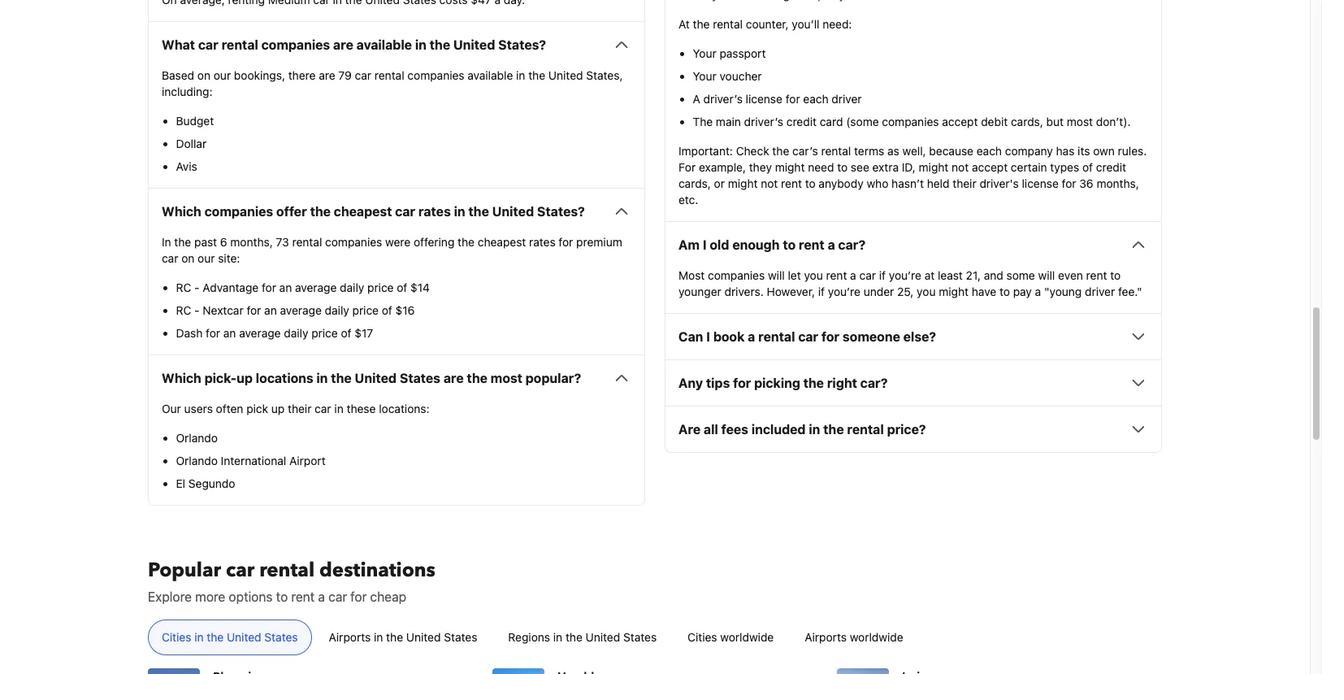 Task type: vqa. For each thing, say whether or not it's contained in the screenshot.
THEIR
yes



Task type: describe. For each thing, give the bounding box(es) containing it.
users
[[184, 402, 213, 416]]

- for nextcar
[[194, 304, 200, 317]]

1 will from the left
[[768, 269, 785, 282]]

younger
[[679, 285, 722, 299]]

your voucher
[[693, 69, 762, 83]]

1 horizontal spatial you
[[917, 285, 936, 299]]

a driver's license for each driver
[[693, 92, 862, 106]]

states for regions in the united states
[[624, 630, 657, 644]]

accept inside important: check the car's rental terms as well, because each company has its own rules. for example, they might need to see extra id, might not accept certain types of credit cards, or might not rent to anybody who hasn't held their driver's license for 36 months, etc.
[[972, 160, 1008, 174]]

the
[[693, 115, 713, 129]]

0 vertical spatial license
[[746, 92, 783, 106]]

2 will from the left
[[1039, 269, 1056, 282]]

pick
[[247, 402, 268, 416]]

our inside the in the past 6 months, 73 rental companies were offering the cheapest rates for premium car on our site:
[[198, 251, 215, 265]]

am i old enough to rent a car? button
[[679, 235, 1149, 255]]

avis
[[176, 160, 197, 173]]

1 vertical spatial not
[[761, 177, 778, 190]]

for inside can i book a rental car for someone else? dropdown button
[[822, 330, 840, 344]]

most inside dropdown button
[[491, 371, 523, 386]]

might right or
[[728, 177, 758, 190]]

6
[[220, 235, 227, 249]]

well,
[[903, 144, 927, 158]]

explore
[[148, 590, 192, 604]]

are inside based on our bookings, there are 79 car rental companies available in the united states, including:
[[319, 69, 335, 82]]

0 vertical spatial driver
[[832, 92, 862, 106]]

for inside important: check the car's rental terms as well, because each company has its own rules. for example, they might need to see extra id, might not accept certain types of credit cards, or might not rent to anybody who hasn't held their driver's license for 36 months, etc.
[[1062, 177, 1077, 190]]

daily for $14
[[340, 281, 365, 295]]

most
[[679, 269, 705, 282]]

nextcar
[[203, 304, 244, 317]]

cities worldwide button
[[674, 620, 788, 656]]

your for your passport
[[693, 47, 717, 60]]

destinations
[[320, 557, 436, 584]]

0 vertical spatial cards,
[[1011, 115, 1044, 129]]

companies up there
[[262, 38, 330, 52]]

any tips for picking the right car? button
[[679, 373, 1149, 393]]

locations
[[256, 371, 314, 386]]

months, inside important: check the car's rental terms as well, because each company has its own rules. for example, they might need to see extra id, might not accept certain types of credit cards, or might not rent to anybody who hasn't held their driver's license for 36 months, etc.
[[1097, 177, 1140, 190]]

rental left price?
[[848, 422, 884, 437]]

for up "car's"
[[786, 92, 801, 106]]

of inside important: check the car's rental terms as well, because each company has its own rules. for example, they might need to see extra id, might not accept certain types of credit cards, or might not rent to anybody who hasn't held their driver's license for 36 months, etc.
[[1083, 160, 1094, 174]]

tips
[[707, 376, 730, 391]]

at
[[925, 269, 935, 282]]

regions in the united states
[[509, 630, 657, 644]]

for inside any tips for picking the right car? dropdown button
[[734, 376, 752, 391]]

cities for cities worldwide
[[688, 630, 718, 644]]

airport
[[289, 454, 326, 468]]

picking
[[755, 376, 801, 391]]

rental inside based on our bookings, there are 79 car rental companies available in the united states, including:
[[375, 69, 405, 82]]

site:
[[218, 251, 240, 265]]

of left the $17
[[341, 326, 352, 340]]

passport
[[720, 47, 766, 60]]

0 vertical spatial credit
[[787, 115, 817, 129]]

0 vertical spatial are
[[333, 38, 354, 52]]

has
[[1057, 144, 1075, 158]]

driver inside most companies will let you rent a car if you're at least 21, and some will even rent to younger drivers. however, if you're under 25, you might have to pay a "young driver fee."
[[1086, 285, 1116, 299]]

rates inside the in the past 6 months, 73 rental companies were offering the cheapest rates for premium car on our site:
[[529, 235, 556, 249]]

id,
[[902, 160, 916, 174]]

budget
[[176, 114, 214, 128]]

on inside the in the past 6 months, 73 rental companies were offering the cheapest rates for premium car on our site:
[[181, 251, 195, 265]]

segundo
[[189, 477, 235, 491]]

terms
[[855, 144, 885, 158]]

up inside dropdown button
[[237, 371, 253, 386]]

which pick-up locations in the united states are the most popular? button
[[162, 369, 632, 388]]

rental inside popular car rental destinations explore more options to rent a car for cheap
[[260, 557, 315, 584]]

have
[[972, 285, 997, 299]]

0 vertical spatial accept
[[943, 115, 979, 129]]

2 vertical spatial an
[[223, 326, 236, 340]]

enough
[[733, 238, 780, 252]]

are
[[679, 422, 701, 437]]

orlando for orlando international airport
[[176, 454, 218, 468]]

worldwide for airports worldwide
[[850, 630, 904, 644]]

rental up the "picking"
[[759, 330, 796, 344]]

pay
[[1014, 285, 1033, 299]]

company
[[1006, 144, 1054, 158]]

don't).
[[1097, 115, 1131, 129]]

book
[[714, 330, 745, 344]]

cheapest inside dropdown button
[[334, 204, 392, 219]]

rent inside important: check the car's rental terms as well, because each company has its own rules. for example, they might need to see extra id, might not accept certain types of credit cards, or might not rent to anybody who hasn't held their driver's license for 36 months, etc.
[[781, 177, 802, 190]]

need:
[[823, 17, 852, 31]]

but
[[1047, 115, 1064, 129]]

more
[[195, 590, 225, 604]]

rc - advantage for an average daily price of $14
[[176, 281, 430, 295]]

price?
[[888, 422, 927, 437]]

states for airports in the united states
[[444, 630, 478, 644]]

of left $14
[[397, 281, 408, 295]]

united inside button
[[586, 630, 621, 644]]

a right the 'pay'
[[1036, 285, 1042, 299]]

united inside based on our bookings, there are 79 car rental companies available in the united states, including:
[[549, 69, 583, 82]]

worldwide for cities worldwide
[[721, 630, 774, 644]]

see
[[851, 160, 870, 174]]

let
[[788, 269, 801, 282]]

the inside important: check the car's rental terms as well, because each company has its own rules. for example, they might need to see extra id, might not accept certain types of credit cards, or might not rent to anybody who hasn't held their driver's license for 36 months, etc.
[[773, 144, 790, 158]]

to inside popular car rental destinations explore more options to rent a car for cheap
[[276, 590, 288, 604]]

cheap
[[370, 590, 407, 604]]

they
[[749, 160, 772, 174]]

any tips for picking the right car?
[[679, 376, 888, 391]]

73
[[276, 235, 289, 249]]

premium
[[577, 235, 623, 249]]

etc.
[[679, 193, 699, 207]]

car down destinations
[[329, 590, 347, 604]]

airports in the united states
[[329, 630, 478, 644]]

25,
[[898, 285, 914, 299]]

$17
[[355, 326, 373, 340]]

can
[[679, 330, 704, 344]]

extra
[[873, 160, 899, 174]]

regions in the united states button
[[495, 620, 671, 656]]

based
[[162, 69, 194, 82]]

average for nextcar
[[280, 304, 322, 317]]

am
[[679, 238, 700, 252]]

2 vertical spatial daily
[[284, 326, 309, 340]]

airports for airports worldwide
[[805, 630, 847, 644]]

orlando for orlando
[[176, 431, 218, 445]]

rental up your passport
[[713, 17, 743, 31]]

$16
[[396, 304, 415, 317]]

in
[[162, 235, 171, 249]]

dollar
[[176, 137, 207, 151]]

- for advantage
[[194, 281, 200, 295]]

36
[[1080, 177, 1094, 190]]

states for cities in the united states
[[265, 630, 298, 644]]

options
[[229, 590, 273, 604]]

to up anybody
[[838, 160, 848, 174]]

however,
[[767, 285, 816, 299]]

rental inside important: check the car's rental terms as well, because each company has its own rules. for example, they might need to see extra id, might not accept certain types of credit cards, or might not rent to anybody who hasn't held their driver's license for 36 months, etc.
[[822, 144, 852, 158]]

were
[[385, 235, 411, 249]]

car inside most companies will let you rent a car if you're at least 21, and some will even rent to younger drivers. however, if you're under 25, you might have to pay a "young driver fee."
[[860, 269, 876, 282]]

1 horizontal spatial if
[[880, 269, 886, 282]]

on inside based on our bookings, there are 79 car rental companies available in the united states, including:
[[197, 69, 211, 82]]

airports worldwide button
[[791, 620, 918, 656]]

"young
[[1045, 285, 1082, 299]]

i for am
[[703, 238, 707, 252]]

orlando international airport
[[176, 454, 326, 468]]

drivers.
[[725, 285, 764, 299]]

the inside button
[[566, 630, 583, 644]]

our users often pick up their car in these locations:
[[162, 402, 430, 416]]

important:
[[679, 144, 733, 158]]

each inside important: check the car's rental terms as well, because each company has its own rules. for example, they might need to see extra id, might not accept certain types of credit cards, or might not rent to anybody who hasn't held their driver's license for 36 months, etc.
[[977, 144, 1003, 158]]

0 vertical spatial states?
[[499, 38, 546, 52]]

car inside which companies offer the cheapest car rates  in the united states? dropdown button
[[395, 204, 416, 219]]

1 vertical spatial states?
[[537, 204, 585, 219]]

advantage
[[203, 281, 259, 295]]

0 horizontal spatial each
[[804, 92, 829, 106]]

a inside dropdown button
[[748, 330, 756, 344]]

anybody
[[819, 177, 864, 190]]

to inside dropdown button
[[783, 238, 796, 252]]

dash
[[176, 326, 203, 340]]

for up dash for an average daily price of $17
[[247, 304, 261, 317]]

price for $16
[[353, 304, 379, 317]]

2 vertical spatial average
[[239, 326, 281, 340]]

companies up well,
[[882, 115, 940, 129]]



Task type: locate. For each thing, give the bounding box(es) containing it.
cheapest inside the in the past 6 months, 73 rental companies were offering the cheapest rates for premium car on our site:
[[478, 235, 526, 249]]

credit inside important: check the car's rental terms as well, because each company has its own rules. for example, they might need to see extra id, might not accept certain types of credit cards, or might not rent to anybody who hasn't held their driver's license for 36 months, etc.
[[1097, 160, 1127, 174]]

0 horizontal spatial airports
[[329, 630, 371, 644]]

available inside based on our bookings, there are 79 car rental companies available in the united states, including:
[[468, 69, 513, 82]]

2 horizontal spatial an
[[279, 281, 292, 295]]

a inside dropdown button
[[828, 238, 836, 252]]

2 which from the top
[[162, 371, 201, 386]]

else?
[[904, 330, 937, 344]]

rent inside popular car rental destinations explore more options to rent a car for cheap
[[291, 590, 315, 604]]

credit up "car's"
[[787, 115, 817, 129]]

might down least at the top right
[[939, 285, 969, 299]]

some
[[1007, 269, 1036, 282]]

to left the 'pay'
[[1000, 285, 1011, 299]]

you right let
[[805, 269, 824, 282]]

car? inside dropdown button
[[839, 238, 866, 252]]

1 horizontal spatial will
[[1039, 269, 1056, 282]]

0 horizontal spatial you're
[[828, 285, 861, 299]]

what
[[162, 38, 195, 52]]

states,
[[586, 69, 623, 82]]

1 horizontal spatial up
[[271, 402, 285, 416]]

companies inside most companies will let you rent a car if you're at least 21, and some will even rent to younger drivers. however, if you're under 25, you might have to pay a "young driver fee."
[[708, 269, 765, 282]]

of up the 36
[[1083, 160, 1094, 174]]

daily up the $17
[[340, 281, 365, 295]]

1 vertical spatial average
[[280, 304, 322, 317]]

orlando up el segundo on the bottom left of the page
[[176, 454, 218, 468]]

you're up 25,
[[889, 269, 922, 282]]

pick-
[[205, 371, 237, 386]]

0 vertical spatial orlando
[[176, 431, 218, 445]]

their right the held
[[953, 177, 977, 190]]

rates inside dropdown button
[[419, 204, 451, 219]]

daily for $16
[[325, 304, 349, 317]]

1 vertical spatial driver
[[1086, 285, 1116, 299]]

locations:
[[379, 402, 430, 416]]

as
[[888, 144, 900, 158]]

available inside dropdown button
[[357, 38, 412, 52]]

average for advantage
[[295, 281, 337, 295]]

1 vertical spatial rates
[[529, 235, 556, 249]]

credit
[[787, 115, 817, 129], [1097, 160, 1127, 174]]

in inside based on our bookings, there are 79 car rental companies available in the united states, including:
[[516, 69, 526, 82]]

1 horizontal spatial rates
[[529, 235, 556, 249]]

1 vertical spatial their
[[288, 402, 312, 416]]

rent down "car's"
[[781, 177, 802, 190]]

rc for rc - nextcar for an average daily price of $16
[[176, 304, 191, 317]]

or
[[714, 177, 725, 190]]

types
[[1051, 160, 1080, 174]]

often
[[216, 402, 243, 416]]

2 airports from the left
[[805, 630, 847, 644]]

accept up driver's
[[972, 160, 1008, 174]]

all
[[704, 422, 719, 437]]

not down they
[[761, 177, 778, 190]]

states inside dropdown button
[[400, 371, 441, 386]]

are all fees included in the rental price?
[[679, 422, 927, 437]]

worldwide inside button
[[850, 630, 904, 644]]

if right the however,
[[819, 285, 825, 299]]

cards, left but
[[1011, 115, 1044, 129]]

1 vertical spatial an
[[264, 304, 277, 317]]

1 horizontal spatial months,
[[1097, 177, 1140, 190]]

driver
[[832, 92, 862, 106], [1086, 285, 1116, 299]]

1 vertical spatial cards,
[[679, 177, 711, 190]]

fees
[[722, 422, 749, 437]]

cheapest right offering
[[478, 235, 526, 249]]

1 rc from the top
[[176, 281, 191, 295]]

0 vertical spatial price
[[368, 281, 394, 295]]

1 vertical spatial most
[[491, 371, 523, 386]]

daily down rc - nextcar for an average daily price of $16
[[284, 326, 309, 340]]

car? inside dropdown button
[[861, 376, 888, 391]]

car down the however,
[[799, 330, 819, 344]]

0 vertical spatial if
[[880, 269, 886, 282]]

bookings,
[[234, 69, 285, 82]]

credit down own
[[1097, 160, 1127, 174]]

0 horizontal spatial up
[[237, 371, 253, 386]]

included
[[752, 422, 806, 437]]

0 horizontal spatial will
[[768, 269, 785, 282]]

will left let
[[768, 269, 785, 282]]

1 vertical spatial -
[[194, 304, 200, 317]]

car inside what car rental companies are available in the united states? dropdown button
[[198, 38, 219, 52]]

rental up need
[[822, 144, 852, 158]]

0 vertical spatial on
[[197, 69, 211, 82]]

companies inside the in the past 6 months, 73 rental companies were offering the cheapest rates for premium car on our site:
[[325, 235, 382, 249]]

on
[[197, 69, 211, 82], [181, 251, 195, 265]]

i right can
[[707, 330, 711, 344]]

1 horizontal spatial driver
[[1086, 285, 1116, 299]]

car up under
[[860, 269, 876, 282]]

accept up because
[[943, 115, 979, 129]]

1 vertical spatial are
[[319, 69, 335, 82]]

for down the types
[[1062, 177, 1077, 190]]

price down the in the past 6 months, 73 rental companies were offering the cheapest rates for premium car on our site:
[[368, 281, 394, 295]]

companies up drivers.
[[708, 269, 765, 282]]

driver's
[[980, 177, 1019, 190]]

our down the past
[[198, 251, 215, 265]]

rent up let
[[799, 238, 825, 252]]

0 horizontal spatial cards,
[[679, 177, 711, 190]]

0 vertical spatial your
[[693, 47, 717, 60]]

which up our
[[162, 371, 201, 386]]

at the rental counter, you'll need:
[[679, 17, 852, 31]]

2 rc from the top
[[176, 304, 191, 317]]

1 vertical spatial available
[[468, 69, 513, 82]]

rental up options
[[260, 557, 315, 584]]

most right but
[[1067, 115, 1094, 129]]

1 vertical spatial accept
[[972, 160, 1008, 174]]

which for which pick-up locations in the united states are the most popular?
[[162, 371, 201, 386]]

0 horizontal spatial an
[[223, 326, 236, 340]]

i inside can i book a rental car for someone else? dropdown button
[[707, 330, 711, 344]]

1 vertical spatial you're
[[828, 285, 861, 299]]

21,
[[966, 269, 981, 282]]

0 horizontal spatial months,
[[230, 235, 273, 249]]

their down locations
[[288, 402, 312, 416]]

rates up offering
[[419, 204, 451, 219]]

2 worldwide from the left
[[850, 630, 904, 644]]

1 cities from the left
[[162, 630, 191, 644]]

1 horizontal spatial you're
[[889, 269, 922, 282]]

- left advantage
[[194, 281, 200, 295]]

companies
[[262, 38, 330, 52], [408, 69, 465, 82], [882, 115, 940, 129], [205, 204, 273, 219], [325, 235, 382, 249], [708, 269, 765, 282]]

if
[[880, 269, 886, 282], [819, 285, 825, 299]]

0 vertical spatial each
[[804, 92, 829, 106]]

most
[[1067, 115, 1094, 129], [491, 371, 523, 386]]

important: check the car's rental terms as well, because each company has its own rules. for example, they might need to see extra id, might not accept certain types of credit cards, or might not rent to anybody who hasn't held their driver's license for 36 months, etc.
[[679, 144, 1147, 207]]

who
[[867, 177, 889, 190]]

because
[[930, 144, 974, 158]]

0 horizontal spatial rates
[[419, 204, 451, 219]]

cities
[[162, 630, 191, 644], [688, 630, 718, 644]]

1 horizontal spatial each
[[977, 144, 1003, 158]]

el segundo
[[176, 477, 235, 491]]

1 vertical spatial months,
[[230, 235, 273, 249]]

cities inside cities in the united states button
[[162, 630, 191, 644]]

1 vertical spatial cheapest
[[478, 235, 526, 249]]

popular?
[[526, 371, 582, 386]]

car up were
[[395, 204, 416, 219]]

cities worldwide
[[688, 630, 774, 644]]

companies down "which companies offer the cheapest car rates  in the united states?" at the top of the page
[[325, 235, 382, 249]]

an for advantage
[[279, 281, 292, 295]]

if up under
[[880, 269, 886, 282]]

an
[[279, 281, 292, 295], [264, 304, 277, 317], [223, 326, 236, 340]]

there
[[288, 69, 316, 82]]

you down at
[[917, 285, 936, 299]]

0 horizontal spatial on
[[181, 251, 195, 265]]

1 vertical spatial price
[[353, 304, 379, 317]]

rental right 73
[[292, 235, 322, 249]]

i for can
[[707, 330, 711, 344]]

1 vertical spatial our
[[198, 251, 215, 265]]

rent right 'even'
[[1087, 269, 1108, 282]]

cities in the united states
[[162, 630, 298, 644]]

rates left premium
[[529, 235, 556, 249]]

1 vertical spatial driver's
[[745, 115, 784, 129]]

driver up card
[[832, 92, 862, 106]]

2 cities from the left
[[688, 630, 718, 644]]

airports inside button
[[805, 630, 847, 644]]

0 vertical spatial not
[[952, 160, 969, 174]]

are all fees included in the rental price? button
[[679, 420, 1149, 439]]

which companies offer the cheapest car rates  in the united states?
[[162, 204, 585, 219]]

1 vertical spatial on
[[181, 251, 195, 265]]

example,
[[699, 160, 746, 174]]

0 horizontal spatial available
[[357, 38, 412, 52]]

rental up bookings,
[[222, 38, 258, 52]]

0 vertical spatial you
[[805, 269, 824, 282]]

which
[[162, 204, 201, 219], [162, 371, 201, 386]]

0 vertical spatial which
[[162, 204, 201, 219]]

1 worldwide from the left
[[721, 630, 774, 644]]

including:
[[162, 85, 213, 99]]

on down the past
[[181, 251, 195, 265]]

your passport
[[693, 47, 766, 60]]

states inside button
[[624, 630, 657, 644]]

1 airports from the left
[[329, 630, 371, 644]]

least
[[938, 269, 963, 282]]

on up including:
[[197, 69, 211, 82]]

car up options
[[226, 557, 255, 584]]

1 your from the top
[[693, 47, 717, 60]]

1 vertical spatial which
[[162, 371, 201, 386]]

1 vertical spatial daily
[[325, 304, 349, 317]]

car inside can i book a rental car for someone else? dropdown button
[[799, 330, 819, 344]]

1 vertical spatial car?
[[861, 376, 888, 391]]

am i old enough to rent a car?
[[679, 238, 866, 252]]

1 horizontal spatial their
[[953, 177, 977, 190]]

0 vertical spatial cheapest
[[334, 204, 392, 219]]

2 vertical spatial price
[[312, 326, 338, 340]]

for right tips
[[734, 376, 752, 391]]

0 horizontal spatial most
[[491, 371, 523, 386]]

0 vertical spatial driver's
[[704, 92, 743, 106]]

companies up 6
[[205, 204, 273, 219]]

an up dash for an average daily price of $17
[[264, 304, 277, 317]]

0 vertical spatial average
[[295, 281, 337, 295]]

for inside popular car rental destinations explore more options to rent a car for cheap
[[351, 590, 367, 604]]

up up pick on the bottom of page
[[237, 371, 253, 386]]

driver left fee."
[[1086, 285, 1116, 299]]

0 vertical spatial you're
[[889, 269, 922, 282]]

0 vertical spatial available
[[357, 38, 412, 52]]

car inside the in the past 6 months, 73 rental companies were offering the cheapest rates for premium car on our site:
[[162, 251, 178, 265]]

license down voucher
[[746, 92, 783, 106]]

a right let
[[851, 269, 857, 282]]

1 vertical spatial orlando
[[176, 454, 218, 468]]

0 vertical spatial months,
[[1097, 177, 1140, 190]]

for up rc - nextcar for an average daily price of $16
[[262, 281, 276, 295]]

rental inside the in the past 6 months, 73 rental companies were offering the cheapest rates for premium car on our site:
[[292, 235, 322, 249]]

a down anybody
[[828, 238, 836, 252]]

for right dash at the left of the page
[[206, 326, 220, 340]]

0 horizontal spatial you
[[805, 269, 824, 282]]

car right the what
[[198, 38, 219, 52]]

1 vertical spatial license
[[1022, 177, 1059, 190]]

0 vertical spatial daily
[[340, 281, 365, 295]]

worldwide
[[721, 630, 774, 644], [850, 630, 904, 644]]

driver's down a driver's license for each driver
[[745, 115, 784, 129]]

might down "car's"
[[775, 160, 805, 174]]

an for nextcar
[[264, 304, 277, 317]]

might
[[775, 160, 805, 174], [919, 160, 949, 174], [728, 177, 758, 190], [939, 285, 969, 299]]

1 horizontal spatial cards,
[[1011, 115, 1044, 129]]

1 vertical spatial you
[[917, 285, 936, 299]]

your up a
[[693, 69, 717, 83]]

for inside the in the past 6 months, 73 rental companies were offering the cheapest rates for premium car on our site:
[[559, 235, 574, 249]]

up right pick on the bottom of page
[[271, 402, 285, 416]]

0 vertical spatial most
[[1067, 115, 1094, 129]]

rc for rc - advantage for an average daily price of $14
[[176, 281, 191, 295]]

international
[[221, 454, 286, 468]]

i inside the am i old enough to rent a car? dropdown button
[[703, 238, 707, 252]]

driver's down the your voucher
[[704, 92, 743, 106]]

1 - from the top
[[194, 281, 200, 295]]

0 horizontal spatial driver
[[832, 92, 862, 106]]

worldwide inside button
[[721, 630, 774, 644]]

hasn't
[[892, 177, 924, 190]]

own
[[1094, 144, 1115, 158]]

the main driver's credit card (some companies accept debit cards, but most don't).
[[693, 115, 1131, 129]]

to up let
[[783, 238, 796, 252]]

each up card
[[804, 92, 829, 106]]

license inside important: check the car's rental terms as well, because each company has its own rules. for example, they might need to see extra id, might not accept certain types of credit cards, or might not rent to anybody who hasn't held their driver's license for 36 months, etc.
[[1022, 177, 1059, 190]]

0 vertical spatial our
[[214, 69, 231, 82]]

our left bookings,
[[214, 69, 231, 82]]

might up the held
[[919, 160, 949, 174]]

cheapest up were
[[334, 204, 392, 219]]

1 vertical spatial each
[[977, 144, 1003, 158]]

cities in the united states button
[[148, 620, 312, 656]]

tab list
[[135, 620, 1176, 656]]

cards, up etc.
[[679, 177, 711, 190]]

airports
[[329, 630, 371, 644], [805, 630, 847, 644]]

2 orlando from the top
[[176, 454, 218, 468]]

1 horizontal spatial airports
[[805, 630, 847, 644]]

- up dash at the left of the page
[[194, 304, 200, 317]]

of
[[1083, 160, 1094, 174], [397, 281, 408, 295], [382, 304, 393, 317], [341, 326, 352, 340]]

price for $14
[[368, 281, 394, 295]]

cities for cities in the united states
[[162, 630, 191, 644]]

1 horizontal spatial credit
[[1097, 160, 1127, 174]]

months, up site:
[[230, 235, 273, 249]]

rent right let
[[827, 269, 848, 282]]

1 horizontal spatial cheapest
[[478, 235, 526, 249]]

1 vertical spatial i
[[707, 330, 711, 344]]

1 horizontal spatial an
[[264, 304, 277, 317]]

cities inside cities worldwide button
[[688, 630, 718, 644]]

for
[[679, 160, 696, 174]]

months, inside the in the past 6 months, 73 rental companies were offering the cheapest rates for premium car on our site:
[[230, 235, 273, 249]]

at
[[679, 17, 690, 31]]

0 vertical spatial up
[[237, 371, 253, 386]]

their inside important: check the car's rental terms as well, because each company has its own rules. for example, they might need to see extra id, might not accept certain types of credit cards, or might not rent to anybody who hasn't held their driver's license for 36 months, etc.
[[953, 177, 977, 190]]

1 which from the top
[[162, 204, 201, 219]]

you
[[805, 269, 824, 282], [917, 285, 936, 299]]

and
[[984, 269, 1004, 282]]

main
[[716, 115, 741, 129]]

not down because
[[952, 160, 969, 174]]

a down destinations
[[318, 590, 325, 604]]

counter,
[[746, 17, 789, 31]]

2 vertical spatial are
[[444, 371, 464, 386]]

0 vertical spatial rc
[[176, 281, 191, 295]]

companies inside based on our bookings, there are 79 car rental companies available in the united states, including:
[[408, 69, 465, 82]]

to up fee."
[[1111, 269, 1121, 282]]

1 orlando from the top
[[176, 431, 218, 445]]

daily
[[340, 281, 365, 295], [325, 304, 349, 317], [284, 326, 309, 340]]

popular car rental destinations explore more options to rent a car for cheap
[[148, 557, 436, 604]]

average up rc - nextcar for an average daily price of $16
[[295, 281, 337, 295]]

what car rental companies are available in the united states? button
[[162, 35, 632, 55]]

1 horizontal spatial worldwide
[[850, 630, 904, 644]]

0 vertical spatial their
[[953, 177, 977, 190]]

price down rc - nextcar for an average daily price of $16
[[312, 326, 338, 340]]

a inside popular car rental destinations explore more options to rent a car for cheap
[[318, 590, 325, 604]]

price up the $17
[[353, 304, 379, 317]]

its
[[1078, 144, 1091, 158]]

will up the "young
[[1039, 269, 1056, 282]]

0 horizontal spatial driver's
[[704, 92, 743, 106]]

price
[[368, 281, 394, 295], [353, 304, 379, 317], [312, 326, 338, 340]]

rent inside dropdown button
[[799, 238, 825, 252]]

2 - from the top
[[194, 304, 200, 317]]

tab list containing cities in the united states
[[135, 620, 1176, 656]]

fee."
[[1119, 285, 1143, 299]]

2 your from the top
[[693, 69, 717, 83]]

are
[[333, 38, 354, 52], [319, 69, 335, 82], [444, 371, 464, 386]]

i left old
[[703, 238, 707, 252]]

0 horizontal spatial their
[[288, 402, 312, 416]]

might inside most companies will let you rent a car if you're at least 21, and some will even rent to younger drivers. however, if you're under 25, you might have to pay a "young driver fee."
[[939, 285, 969, 299]]

voucher
[[720, 69, 762, 83]]

airports inside button
[[329, 630, 371, 644]]

in
[[415, 38, 427, 52], [516, 69, 526, 82], [454, 204, 466, 219], [317, 371, 328, 386], [335, 402, 344, 416], [809, 422, 821, 437], [195, 630, 204, 644], [374, 630, 383, 644], [554, 630, 563, 644]]

1 horizontal spatial available
[[468, 69, 513, 82]]

cards, inside important: check the car's rental terms as well, because each company has its own rules. for example, they might need to see extra id, might not accept certain types of credit cards, or might not rent to anybody who hasn't held their driver's license for 36 months, etc.
[[679, 177, 711, 190]]

you're left under
[[828, 285, 861, 299]]

-
[[194, 281, 200, 295], [194, 304, 200, 317]]

0 horizontal spatial cheapest
[[334, 204, 392, 219]]

months, right the 36
[[1097, 177, 1140, 190]]

debit
[[982, 115, 1008, 129]]

car's
[[793, 144, 819, 158]]

0 horizontal spatial cities
[[162, 630, 191, 644]]

car right 79
[[355, 69, 372, 82]]

up
[[237, 371, 253, 386], [271, 402, 285, 416]]

an up rc - nextcar for an average daily price of $16
[[279, 281, 292, 295]]

a
[[828, 238, 836, 252], [851, 269, 857, 282], [1036, 285, 1042, 299], [748, 330, 756, 344], [318, 590, 325, 604]]

not
[[952, 160, 969, 174], [761, 177, 778, 190]]

1 vertical spatial your
[[693, 69, 717, 83]]

which for which companies offer the cheapest car rates  in the united states?
[[162, 204, 201, 219]]

in inside button
[[554, 630, 563, 644]]

to down need
[[806, 177, 816, 190]]

airports worldwide
[[805, 630, 904, 644]]

rent right options
[[291, 590, 315, 604]]

offer
[[276, 204, 307, 219]]

you'll
[[792, 17, 820, 31]]

the inside based on our bookings, there are 79 car rental companies available in the united states, including:
[[529, 69, 546, 82]]

0 vertical spatial an
[[279, 281, 292, 295]]

of left $16
[[382, 304, 393, 317]]

need
[[808, 160, 835, 174]]

1 vertical spatial up
[[271, 402, 285, 416]]

right
[[828, 376, 858, 391]]

rental down what car rental companies are available in the united states? dropdown button
[[375, 69, 405, 82]]

a right the book
[[748, 330, 756, 344]]

your for your voucher
[[693, 69, 717, 83]]

for left the cheap
[[351, 590, 367, 604]]

car left these
[[315, 402, 331, 416]]

79
[[339, 69, 352, 82]]

0 horizontal spatial license
[[746, 92, 783, 106]]

1 vertical spatial if
[[819, 285, 825, 299]]

our inside based on our bookings, there are 79 car rental companies available in the united states, including:
[[214, 69, 231, 82]]

airports for airports in the united states
[[329, 630, 371, 644]]

1 horizontal spatial on
[[197, 69, 211, 82]]

car inside based on our bookings, there are 79 car rental companies available in the united states, including:
[[355, 69, 372, 82]]



